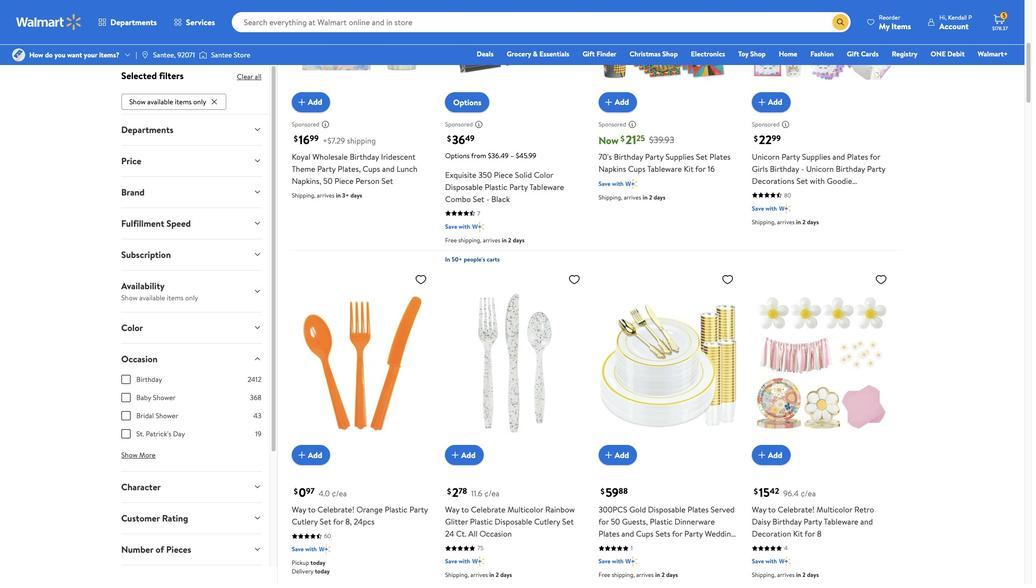 Task type: vqa. For each thing, say whether or not it's contained in the screenshot.
P
yes



Task type: describe. For each thing, give the bounding box(es) containing it.
shipping, arrives in 2 days down napkins
[[599, 193, 666, 202]]

fulfillment speed tab
[[113, 208, 270, 239]]

save with for 59
[[599, 557, 624, 566]]

 image for santee store
[[199, 50, 207, 60]]

43
[[254, 411, 262, 421]]

black
[[492, 193, 510, 205]]

way to celebrate! orange plastic party cutlery set for 8, 24pcs image
[[292, 269, 431, 457]]

with down 'decoration'
[[766, 557, 777, 566]]

add for add button on top of 42
[[768, 450, 783, 461]]

speed
[[167, 217, 191, 230]]

2 vertical spatial unicorn
[[752, 212, 780, 223]]

one debit
[[931, 49, 965, 59]]

add to cart image for 59
[[603, 449, 615, 462]]

multicolor for 15
[[817, 504, 853, 515]]

save with for 96.4 ¢/ea
[[752, 557, 777, 566]]

character button
[[113, 472, 270, 503]]

retro
[[855, 504, 875, 515]]

carts
[[487, 255, 500, 264]]

300pcs
[[599, 504, 628, 515]]

clear
[[237, 72, 253, 82]]

$ for 36
[[447, 133, 451, 144]]

plastic inside $ 2 78 11.6 ¢/ea way to celebrate multicolor rainbow glitter plastic disposable cutlery set 24 ct. all occasion
[[470, 516, 493, 528]]

goodie
[[827, 175, 853, 186]]

party up xl on the right top
[[868, 163, 886, 174]]

price
[[121, 155, 141, 167]]

save with for 11.6 ¢/ea
[[445, 557, 470, 566]]

santee,
[[153, 50, 176, 60]]

way for 15
[[752, 504, 767, 515]]

daisy
[[752, 516, 771, 528]]

plates,
[[338, 163, 361, 174]]

walmart plus image for 59
[[626, 557, 638, 567]]

clear all button
[[237, 69, 262, 85]]

exquisite 350 piece solid color disposable plastic party tableware combo set - black image
[[445, 0, 585, 104]]

show inside availability show available items only
[[121, 293, 138, 303]]

$ for 2
[[447, 486, 451, 497]]

24pcs
[[354, 516, 375, 528]]

applied filters section element
[[121, 69, 184, 82]]

my
[[879, 20, 890, 32]]

sponsored for $39.93
[[599, 120, 627, 129]]

4.0
[[319, 488, 330, 499]]

wholesale
[[313, 151, 348, 162]]

finder
[[597, 49, 617, 59]]

want
[[67, 50, 82, 60]]

0 horizontal spatial shipping,
[[459, 236, 482, 244]]

show more button
[[113, 447, 164, 463]]

50 inside $ 16 99 +$7.29 shipping koyal wholesale birthday iridescent theme party plates, cups and lunch napkins, 50 piece person set shipping, arrives in 3+ days
[[323, 175, 333, 186]]

36
[[452, 131, 465, 148]]

now $ 21 25 $39.93 70's birthday party supplies set plates napkins cups tableware kit for 16
[[599, 131, 731, 174]]

¢/ea for 0
[[332, 488, 347, 499]]

add to cart image for 4.0 ¢/ea
[[296, 449, 308, 462]]

plastic inside exquisite 350 piece solid color disposable plastic party tableware combo set - black
[[485, 181, 508, 192]]

16 inside now $ 21 25 $39.93 70's birthday party supplies set plates napkins cups tableware kit for 16
[[708, 163, 715, 174]]

shipping, for 96.4 ¢/ea
[[752, 571, 776, 579]]

holiday
[[692, 541, 718, 552]]

grocery & essentials
[[507, 49, 570, 59]]

kit inside now $ 21 25 $39.93 70's birthday party supplies set plates napkins cups tableware kit for 16
[[684, 163, 694, 174]]

home link
[[775, 48, 802, 59]]

add to cart image for +$7.29 shipping
[[296, 96, 308, 108]]

in
[[445, 255, 450, 264]]

show for show more
[[121, 450, 138, 460]]

koyal
[[292, 151, 311, 162]]

and inside 300pcs gold disposable plates served for 50 guests, plastic dinnerware plates and cups sets for party wedding engagement baby shower holiday thanksgiving halloween christmas new year
[[622, 529, 634, 540]]

shipping, arrives in 2 days for 96.4 ¢/ea
[[752, 571, 819, 579]]

$39.93
[[649, 134, 675, 146]]

disposable inside 300pcs gold disposable plates served for 50 guests, plastic dinnerware plates and cups sets for party wedding engagement baby shower holiday thanksgiving halloween christmas new year
[[648, 504, 686, 515]]

today right delivery
[[315, 567, 330, 576]]

78
[[459, 486, 467, 497]]

occasion inside occasion dropdown button
[[121, 353, 158, 365]]

add to cart image for 22
[[756, 96, 768, 108]]

42
[[770, 486, 780, 497]]

party inside $ 16 99 +$7.29 shipping koyal wholesale birthday iridescent theme party plates, cups and lunch napkins, 50 piece person set shipping, arrives in 3+ days
[[317, 163, 336, 174]]

save with for 4.0 ¢/ea
[[292, 545, 317, 554]]

dinnerware
[[675, 516, 715, 528]]

3+
[[342, 191, 349, 200]]

walmart+ link
[[974, 48, 1013, 59]]

party inside exquisite 350 piece solid color disposable plastic party tableware combo set - black
[[510, 181, 528, 192]]

party inside $ 15 42 96.4 ¢/ea way to celebrate! multicolor retro daisy birthday party tableware and decoration kit for 8
[[804, 516, 823, 528]]

shower inside 300pcs gold disposable plates served for 50 guests, plastic dinnerware plates and cups sets for party wedding engagement baby shower holiday thanksgiving halloween christmas new year
[[664, 541, 690, 552]]

piece inside exquisite 350 piece solid color disposable plastic party tableware combo set - black
[[494, 169, 513, 180]]

with inside unicorn party supplies and plates for girls birthday - unicorn birthday party decorations set with goodie bags,unicorn ring,unicorn bracelet, xl table cloth for creating amazing unicorn theme party
[[810, 175, 825, 186]]

add for add button over +$7.29
[[308, 97, 322, 108]]

way to celebrate multicolor rainbow glitter plastic disposable cutlery set 24 ct. all occasion image
[[445, 269, 585, 457]]

21
[[626, 131, 637, 148]]

way for 0
[[292, 504, 306, 515]]

walmart plus image for 4.0 ¢/ea
[[319, 545, 331, 555]]

$45.99
[[516, 151, 537, 161]]

filters
[[159, 69, 184, 82]]

cloth
[[772, 200, 792, 211]]

for inside $ 0 97 4.0 ¢/ea way to celebrate! orange plastic party cutlery set for 8, 24pcs
[[333, 516, 344, 528]]

$ 2 78 11.6 ¢/ea way to celebrate multicolor rainbow glitter plastic disposable cutlery set 24 ct. all occasion
[[445, 484, 575, 540]]

1 vertical spatial walmart plus image
[[779, 204, 791, 214]]

set inside exquisite 350 piece solid color disposable plastic party tableware combo set - black
[[473, 193, 485, 205]]

Search search field
[[232, 12, 851, 32]]

way to celebrate! multicolor retro daisy birthday party tableware and decoration kit for 8 image
[[752, 269, 892, 457]]

- inside exquisite 350 piece solid color disposable plastic party tableware combo set - black
[[487, 193, 490, 205]]

0 horizontal spatial free
[[445, 236, 457, 244]]

grocery
[[507, 49, 532, 59]]

arrives down '75' at the bottom left of the page
[[471, 571, 488, 579]]

add for add button on top of "now"
[[615, 97, 629, 108]]

1 horizontal spatial walmart plus image
[[626, 179, 638, 189]]

gold
[[630, 504, 646, 515]]

plastic inside 300pcs gold disposable plates served for 50 guests, plastic dinnerware plates and cups sets for party wedding engagement baby shower holiday thanksgiving halloween christmas new year
[[650, 516, 673, 528]]

add button up 88
[[599, 445, 637, 466]]

1
[[631, 544, 633, 553]]

deals
[[477, 49, 494, 59]]

99 for 16
[[310, 133, 319, 144]]

60
[[324, 532, 331, 541]]

new
[[721, 553, 737, 564]]

available inside button
[[147, 97, 173, 107]]

registry
[[892, 49, 918, 59]]

in 50+ people's carts
[[445, 255, 500, 264]]

disposable inside exquisite 350 piece solid color disposable plastic party tableware combo set - black
[[445, 181, 483, 192]]

fashion
[[811, 49, 834, 59]]

debit
[[948, 49, 965, 59]]

set inside $ 16 99 +$7.29 shipping koyal wholesale birthday iridescent theme party plates, cups and lunch napkins, 50 piece person set shipping, arrives in 3+ days
[[382, 175, 393, 186]]

92071
[[178, 50, 195, 60]]

add button up "now"
[[599, 92, 637, 112]]

¢/ea for 15
[[801, 488, 816, 499]]

4
[[785, 544, 788, 553]]

- inside unicorn party supplies and plates for girls birthday - unicorn birthday party decorations set with goodie bags,unicorn ring,unicorn bracelet, xl table cloth for creating amazing unicorn theme party
[[802, 163, 805, 174]]

with down combo
[[459, 222, 470, 231]]

bridal shower
[[136, 411, 178, 421]]

shop for toy shop
[[751, 49, 766, 59]]

electronics link
[[687, 48, 730, 59]]

options for options from $36.49 – $45.99
[[445, 151, 470, 161]]

$ for 59
[[601, 486, 605, 497]]

$ for 15
[[754, 486, 758, 497]]

st.
[[136, 429, 144, 439]]

add to favorites list, way to celebrate! orange plastic party cutlery set for 8, 24pcs image
[[415, 273, 427, 286]]

$ 22 99
[[754, 131, 781, 148]]

sponsored for 36
[[445, 120, 473, 129]]

only inside button
[[193, 97, 206, 107]]

show available items only list item
[[121, 92, 229, 110]]

cups for disposable
[[636, 529, 654, 540]]

rating
[[162, 512, 188, 525]]

amazing
[[838, 200, 868, 211]]

show for show available items only
[[129, 97, 146, 107]]

ad disclaimer and feedback image for 36
[[475, 120, 483, 128]]

lunch
[[397, 163, 418, 174]]

birthday up goodie
[[836, 163, 866, 174]]

iridescent
[[381, 151, 416, 162]]

celebrate! for 15
[[778, 504, 815, 515]]

70's
[[599, 151, 612, 162]]

price button
[[113, 146, 270, 176]]

cards
[[861, 49, 879, 59]]

decorations
[[752, 175, 795, 186]]

save down combo
[[445, 222, 458, 231]]

with down napkins
[[612, 179, 624, 188]]

add for add button on top of ad disclaimer and feedback icon
[[768, 97, 783, 108]]

16 inside $ 16 99 +$7.29 shipping koyal wholesale birthday iridescent theme party plates, cups and lunch napkins, 50 piece person set shipping, arrives in 3+ days
[[299, 131, 310, 148]]

shipping, for 22
[[752, 218, 776, 226]]

shipping, down napkins
[[599, 193, 623, 202]]

$ for 16
[[294, 133, 298, 144]]

300pcs gold disposable plates served for 50 guests, plastic dinnerware plates and cups sets for party wedding engagement baby shower holiday thanksgiving halloween christmas new year image
[[599, 269, 738, 457]]

$ 59 88
[[601, 484, 628, 501]]

all
[[255, 72, 262, 82]]

party inside $ 0 97 4.0 ¢/ea way to celebrate! orange plastic party cutlery set for 8, 24pcs
[[410, 504, 428, 515]]

napkins,
[[292, 175, 321, 186]]

11.6
[[471, 488, 483, 499]]

1 horizontal spatial free
[[599, 571, 611, 579]]

59
[[606, 484, 619, 501]]

birthday up decorations
[[770, 163, 800, 174]]

how do you want your items?
[[29, 50, 120, 60]]

save for 4.0 ¢/ea
[[292, 545, 304, 554]]

set inside $ 0 97 4.0 ¢/ea way to celebrate! orange plastic party cutlery set for 8, 24pcs
[[320, 516, 331, 528]]

p
[[969, 13, 973, 21]]

departments inside dropdown button
[[121, 123, 174, 136]]

theme inside unicorn party supplies and plates for girls birthday - unicorn birthday party decorations set with goodie bags,unicorn ring,unicorn bracelet, xl table cloth for creating amazing unicorn theme party
[[782, 212, 805, 223]]

departments tab
[[113, 114, 270, 145]]

party up decorations
[[782, 151, 801, 162]]

customer
[[121, 512, 160, 525]]

all
[[469, 529, 478, 540]]

arrives up carts
[[483, 236, 501, 244]]

santee
[[211, 50, 232, 60]]

baby inside 300pcs gold disposable plates served for 50 guests, plastic dinnerware plates and cups sets for party wedding engagement baby shower holiday thanksgiving halloween christmas new year
[[645, 541, 662, 552]]

multicolor for 2
[[508, 504, 544, 515]]

celebrate! for 0
[[318, 504, 355, 515]]

¢/ea for 2
[[485, 488, 500, 499]]

way for 2
[[445, 504, 460, 515]]

with down ct.
[[459, 557, 470, 566]]

add button up 97
[[292, 445, 331, 466]]

occasion group
[[121, 374, 262, 447]]

368
[[250, 393, 262, 403]]

to for 0
[[308, 504, 316, 515]]

set inside now $ 21 25 $39.93 70's birthday party supplies set plates napkins cups tableware kit for 16
[[696, 151, 708, 162]]

add button up 78
[[445, 445, 484, 466]]

80
[[785, 191, 792, 200]]

gift for gift finder
[[583, 49, 595, 59]]

christmas shop
[[630, 49, 678, 59]]

sponsored for 22
[[752, 120, 780, 129]]

color inside exquisite 350 piece solid color disposable plastic party tableware combo set - black
[[534, 169, 554, 180]]

creating
[[806, 200, 836, 211]]

save for 96.4 ¢/ea
[[752, 557, 764, 566]]

save with down combo
[[445, 222, 470, 231]]

customer rating tab
[[113, 503, 270, 534]]

items inside availability show available items only
[[167, 293, 184, 303]]

store
[[234, 50, 250, 60]]

party inside now $ 21 25 $39.93 70's birthday party supplies set plates napkins cups tableware kit for 16
[[645, 151, 664, 162]]

shop for christmas shop
[[663, 49, 678, 59]]

more
[[139, 450, 156, 460]]

koyal wholesale birthday iridescent theme party plates, cups and lunch napkins, 50 piece person set image
[[292, 0, 431, 104]]

for inside now $ 21 25 $39.93 70's birthday party supplies set plates napkins cups tableware kit for 16
[[696, 163, 706, 174]]

1 vertical spatial unicorn
[[807, 163, 834, 174]]

2 vertical spatial walmart plus image
[[473, 222, 484, 232]]

1 vertical spatial free shipping, arrives in 2 days
[[599, 571, 678, 579]]

items inside button
[[175, 97, 192, 107]]

0 vertical spatial unicorn
[[752, 151, 780, 162]]

party inside 300pcs gold disposable plates served for 50 guests, plastic dinnerware plates and cups sets for party wedding engagement baby shower holiday thanksgiving halloween christmas new year
[[685, 529, 703, 540]]

$178.37
[[993, 25, 1008, 32]]

25
[[637, 133, 645, 144]]

departments button
[[90, 10, 165, 34]]

add to cart image for $39.93
[[603, 96, 615, 108]]

baby inside occasion group
[[136, 393, 151, 403]]

cups for 21
[[628, 163, 646, 174]]

save for 11.6 ¢/ea
[[445, 557, 458, 566]]

xl
[[880, 187, 889, 199]]

add to favorites list, way to celebrate multicolor rainbow glitter plastic disposable cutlery set 24 ct. all occasion image
[[569, 273, 581, 286]]

table
[[752, 200, 770, 211]]



Task type: locate. For each thing, give the bounding box(es) containing it.
add button up 42
[[752, 445, 791, 466]]

save with
[[599, 179, 624, 188], [752, 204, 777, 213], [445, 222, 470, 231], [292, 545, 317, 554], [445, 557, 470, 566], [599, 557, 624, 566], [752, 557, 777, 566]]

for
[[870, 151, 881, 162], [696, 163, 706, 174], [794, 200, 804, 211], [333, 516, 344, 528], [599, 516, 609, 528], [673, 529, 683, 540], [805, 529, 816, 540]]

wedding
[[705, 529, 736, 540]]

save down 'engagement'
[[599, 557, 611, 566]]

2 cutlery from the left
[[534, 516, 561, 528]]

1 sponsored from the left
[[292, 120, 320, 129]]

to for 2
[[462, 504, 469, 515]]

walmart plus image
[[626, 179, 638, 189], [779, 204, 791, 214], [473, 222, 484, 232]]

1 add to cart image from the left
[[296, 449, 308, 462]]

you
[[54, 50, 66, 60]]

0 horizontal spatial color
[[121, 322, 143, 334]]

with down 'engagement'
[[612, 557, 624, 566]]

0 vertical spatial christmas
[[630, 49, 661, 59]]

0 vertical spatial kit
[[684, 163, 694, 174]]

tableware for $
[[648, 163, 682, 174]]

cutlery down 0
[[292, 516, 318, 528]]

sponsored up koyal
[[292, 120, 320, 129]]

save for 59
[[599, 557, 611, 566]]

0 horizontal spatial christmas
[[630, 49, 661, 59]]

add to cart image
[[296, 96, 308, 108], [603, 96, 615, 108], [756, 96, 768, 108], [449, 449, 462, 462], [756, 449, 768, 462]]

arrives left 3+
[[317, 191, 335, 200]]

0 horizontal spatial disposable
[[445, 181, 483, 192]]

ad disclaimer and feedback image up +$7.29
[[322, 120, 330, 128]]

shipping, arrives in 2 days for 22
[[752, 218, 819, 226]]

$ inside $ 15 42 96.4 ¢/ea way to celebrate! multicolor retro daisy birthday party tableware and decoration kit for 8
[[754, 486, 758, 497]]

1 vertical spatial free
[[599, 571, 611, 579]]

christmas shop link
[[625, 48, 683, 59]]

color tab
[[113, 312, 270, 343]]

3 to from the left
[[769, 504, 776, 515]]

None checkbox
[[121, 411, 130, 420], [121, 429, 130, 439], [121, 411, 130, 420], [121, 429, 130, 439]]

to for 15
[[769, 504, 776, 515]]

1 horizontal spatial 50
[[611, 516, 620, 528]]

free shipping, arrives in 2 days
[[445, 236, 525, 244], [599, 571, 678, 579]]

occasion tab
[[113, 344, 270, 374]]

0 horizontal spatial way
[[292, 504, 306, 515]]

with up ring,unicorn
[[810, 175, 825, 186]]

multicolor inside $ 15 42 96.4 ¢/ea way to celebrate! multicolor retro daisy birthday party tableware and decoration kit for 8
[[817, 504, 853, 515]]

tableware inside exquisite 350 piece solid color disposable plastic party tableware combo set - black
[[530, 181, 564, 192]]

$ inside $ 22 99
[[754, 133, 758, 144]]

christmas
[[630, 49, 661, 59], [684, 553, 719, 564]]

1 horizontal spatial 16
[[708, 163, 715, 174]]

do
[[45, 50, 53, 60]]

departments up |
[[110, 17, 157, 28]]

3 way from the left
[[752, 504, 767, 515]]

0 vertical spatial shipping,
[[459, 236, 482, 244]]

and inside unicorn party supplies and plates for girls birthday - unicorn birthday party decorations set with goodie bags,unicorn ring,unicorn bracelet, xl table cloth for creating amazing unicorn theme party
[[833, 151, 846, 162]]

add to cart image
[[296, 449, 308, 462], [603, 449, 615, 462]]

99 inside $ 16 99 +$7.29 shipping koyal wholesale birthday iridescent theme party plates, cups and lunch napkins, 50 piece person set shipping, arrives in 3+ days
[[310, 133, 319, 144]]

$ inside $ 2 78 11.6 ¢/ea way to celebrate multicolor rainbow glitter plastic disposable cutlery set 24 ct. all occasion
[[447, 486, 451, 497]]

and
[[833, 151, 846, 162], [382, 163, 395, 174], [861, 516, 873, 528], [622, 529, 634, 540]]

sponsored up "36"
[[445, 120, 473, 129]]

availability tab
[[113, 271, 270, 312]]

2 way from the left
[[445, 504, 460, 515]]

kit inside $ 15 42 96.4 ¢/ea way to celebrate! multicolor retro daisy birthday party tableware and decoration kit for 8
[[794, 529, 803, 540]]

4 sponsored from the left
[[752, 120, 780, 129]]

2 vertical spatial disposable
[[495, 516, 533, 528]]

theme down cloth
[[782, 212, 805, 223]]

1 vertical spatial available
[[139, 293, 165, 303]]

0 vertical spatial -
[[802, 163, 805, 174]]

in
[[336, 191, 341, 200], [643, 193, 648, 202], [797, 218, 801, 226], [502, 236, 507, 244], [490, 571, 494, 579], [656, 571, 660, 579], [797, 571, 801, 579]]

$ inside $ 59 88
[[601, 486, 605, 497]]

cups inside $ 16 99 +$7.29 shipping koyal wholesale birthday iridescent theme party plates, cups and lunch napkins, 50 piece person set shipping, arrives in 3+ days
[[363, 163, 380, 174]]

- left black on the top of the page
[[487, 193, 490, 205]]

1 horizontal spatial gift
[[847, 49, 860, 59]]

88
[[619, 486, 628, 497]]

walmart plus image down 4
[[779, 557, 791, 567]]

0
[[299, 484, 306, 501]]

day
[[173, 429, 185, 439]]

to down 97
[[308, 504, 316, 515]]

to up glitter in the left bottom of the page
[[462, 504, 469, 515]]

99 for 22
[[772, 133, 781, 144]]

2 vertical spatial show
[[121, 450, 138, 460]]

patrick's
[[146, 429, 171, 439]]

show
[[129, 97, 146, 107], [121, 293, 138, 303], [121, 450, 138, 460]]

0 vertical spatial free shipping, arrives in 2 days
[[445, 236, 525, 244]]

save with down 'decoration'
[[752, 557, 777, 566]]

add for add button above 97
[[308, 450, 322, 461]]

sponsored for +$7.29 shipping
[[292, 120, 320, 129]]

shop inside christmas shop link
[[663, 49, 678, 59]]

and inside $ 15 42 96.4 ¢/ea way to celebrate! multicolor retro daisy birthday party tableware and decoration kit for 8
[[861, 516, 873, 528]]

shower for baby shower
[[153, 393, 176, 403]]

registry link
[[888, 48, 923, 59]]

character
[[121, 481, 161, 493]]

50 right 'napkins,'
[[323, 175, 333, 186]]

party down the $39.93
[[645, 151, 664, 162]]

–
[[511, 151, 514, 161]]

0 vertical spatial occasion
[[121, 353, 158, 365]]

shipping, inside $ 16 99 +$7.29 shipping koyal wholesale birthday iridescent theme party plates, cups and lunch napkins, 50 piece person set shipping, arrives in 3+ days
[[292, 191, 316, 200]]

2 celebrate! from the left
[[778, 504, 815, 515]]

with down the bags,unicorn
[[766, 204, 777, 213]]

way inside $ 15 42 96.4 ¢/ea way to celebrate! multicolor retro daisy birthday party tableware and decoration kit for 8
[[752, 504, 767, 515]]

occasion inside $ 2 78 11.6 ¢/ea way to celebrate multicolor rainbow glitter plastic disposable cutlery set 24 ct. all occasion
[[480, 529, 512, 540]]

way down 0
[[292, 504, 306, 515]]

celebrate
[[471, 504, 506, 515]]

2 multicolor from the left
[[817, 504, 853, 515]]

departments inside popup button
[[110, 17, 157, 28]]

add to favorites list, way to celebrate! multicolor retro daisy birthday party tableware and decoration kit for 8 image
[[876, 273, 888, 286]]

piece right 350
[[494, 169, 513, 180]]

santee, 92071
[[153, 50, 195, 60]]

2
[[649, 193, 653, 202], [803, 218, 806, 226], [508, 236, 512, 244], [452, 484, 459, 501], [496, 571, 499, 579], [662, 571, 665, 579], [803, 571, 806, 579]]

shipping, arrives in 2 days
[[599, 193, 666, 202], [752, 218, 819, 226], [445, 571, 512, 579], [752, 571, 819, 579]]

party right orange
[[410, 504, 428, 515]]

1 gift from the left
[[583, 49, 595, 59]]

shower for bridal shower
[[156, 411, 178, 421]]

glitter
[[445, 516, 468, 528]]

arrives down cloth
[[778, 218, 795, 226]]

options for options
[[453, 97, 482, 108]]

$ inside $ 0 97 4.0 ¢/ea way to celebrate! orange plastic party cutlery set for 8, 24pcs
[[294, 486, 298, 497]]

save with up pickup
[[292, 545, 317, 554]]

2 gift from the left
[[847, 49, 860, 59]]

birthday inside now $ 21 25 $39.93 70's birthday party supplies set plates napkins cups tableware kit for 16
[[614, 151, 644, 162]]

cutlery inside $ 0 97 4.0 ¢/ea way to celebrate! orange plastic party cutlery set for 8, 24pcs
[[292, 516, 318, 528]]

add to favorites list, 300pcs gold disposable plates served for 50 guests, plastic dinnerware plates and cups sets for party wedding engagement baby shower holiday thanksgiving halloween christmas new year image
[[722, 273, 734, 286]]

one
[[931, 49, 946, 59]]

1 vertical spatial disposable
[[648, 504, 686, 515]]

show down 'availability' at left
[[121, 293, 138, 303]]

- up ring,unicorn
[[802, 163, 805, 174]]

1 horizontal spatial -
[[802, 163, 805, 174]]

1 vertical spatial occasion
[[480, 529, 512, 540]]

2 horizontal spatial ¢/ea
[[801, 488, 816, 499]]

1 vertical spatial shipping,
[[612, 571, 635, 579]]

1 vertical spatial baby
[[645, 541, 662, 552]]

2 vertical spatial shower
[[664, 541, 690, 552]]

1 ad disclaimer and feedback image from the left
[[322, 120, 330, 128]]

0 vertical spatial only
[[193, 97, 206, 107]]

show inside list item
[[129, 97, 146, 107]]

1 horizontal spatial christmas
[[684, 553, 719, 564]]

way up glitter in the left bottom of the page
[[445, 504, 460, 515]]

kendall
[[949, 13, 968, 21]]

multicolor inside $ 2 78 11.6 ¢/ea way to celebrate multicolor rainbow glitter plastic disposable cutlery set 24 ct. all occasion
[[508, 504, 544, 515]]

bags,unicorn
[[752, 187, 798, 199]]

way
[[292, 504, 306, 515], [445, 504, 460, 515], [752, 504, 767, 515]]

Walmart Site-Wide search field
[[232, 12, 851, 32]]

2 vertical spatial tableware
[[824, 516, 859, 528]]

1 horizontal spatial disposable
[[495, 516, 533, 528]]

unicorn down table
[[752, 212, 780, 223]]

services
[[186, 17, 215, 28]]

0 horizontal spatial walmart plus image
[[473, 222, 484, 232]]

1 vertical spatial 16
[[708, 163, 715, 174]]

tableware inside $ 15 42 96.4 ¢/ea way to celebrate! multicolor retro daisy birthday party tableware and decoration kit for 8
[[824, 516, 859, 528]]

occasion up baby shower
[[121, 353, 158, 365]]

party down solid
[[510, 181, 528, 192]]

girls
[[752, 163, 768, 174]]

unicorn party supplies and plates for girls birthday - unicorn birthday party decorations set with goodie bags,unicorn ring,unicorn bracelet, xl table cloth for creating amazing unicorn theme party image
[[752, 0, 892, 104]]

0 horizontal spatial 99
[[310, 133, 319, 144]]

1 horizontal spatial occasion
[[480, 529, 512, 540]]

party down creating
[[807, 212, 826, 223]]

$ left 78
[[447, 486, 451, 497]]

celebrate! inside $ 15 42 96.4 ¢/ea way to celebrate! multicolor retro daisy birthday party tableware and decoration kit for 8
[[778, 504, 815, 515]]

only inside availability show available items only
[[185, 293, 198, 303]]

color inside dropdown button
[[121, 322, 143, 334]]

search icon image
[[837, 18, 845, 26]]

$ inside now $ 21 25 $39.93 70's birthday party supplies set plates napkins cups tableware kit for 16
[[621, 133, 625, 144]]

arrives down napkins
[[624, 193, 642, 202]]

piece down "plates,"
[[335, 175, 354, 186]]

gift left finder
[[583, 49, 595, 59]]

add for add button on top of 78
[[462, 450, 476, 461]]

supplies inside unicorn party supplies and plates for girls birthday - unicorn birthday party decorations set with goodie bags,unicorn ring,unicorn bracelet, xl table cloth for creating amazing unicorn theme party
[[802, 151, 831, 162]]

1 horizontal spatial to
[[462, 504, 469, 515]]

1 horizontal spatial multicolor
[[817, 504, 853, 515]]

and down the iridescent
[[382, 163, 395, 174]]

None checkbox
[[121, 375, 130, 384], [121, 393, 130, 402], [121, 375, 130, 384], [121, 393, 130, 402]]

cutlery down rainbow
[[534, 516, 561, 528]]

ct.
[[456, 529, 467, 540]]

way inside $ 0 97 4.0 ¢/ea way to celebrate! orange plastic party cutlery set for 8, 24pcs
[[292, 504, 306, 515]]

70's birthday party supplies set plates napkins cups tableware kit for 16 image
[[599, 0, 738, 104]]

walmart plus image down napkins
[[626, 179, 638, 189]]

birthday inside $ 16 99 +$7.29 shipping koyal wholesale birthday iridescent theme party plates, cups and lunch napkins, 50 piece person set shipping, arrives in 3+ days
[[350, 151, 379, 162]]

1 horizontal spatial shop
[[751, 49, 766, 59]]

2 ad disclaimer and feedback image from the left
[[475, 120, 483, 128]]

for inside $ 15 42 96.4 ¢/ea way to celebrate! multicolor retro daisy birthday party tableware and decoration kit for 8
[[805, 529, 816, 540]]

napkins
[[599, 163, 627, 174]]

shipping, for 11.6 ¢/ea
[[445, 571, 469, 579]]

3 sponsored from the left
[[599, 120, 627, 129]]

supplies down the $39.93
[[666, 151, 695, 162]]

cups inside 300pcs gold disposable plates served for 50 guests, plastic dinnerware plates and cups sets for party wedding engagement baby shower holiday thanksgiving halloween christmas new year
[[636, 529, 654, 540]]

0 vertical spatial departments
[[110, 17, 157, 28]]

2412
[[248, 374, 262, 385]]

deals link
[[472, 48, 498, 59]]

unicorn up goodie
[[807, 163, 834, 174]]

way up daisy
[[752, 504, 767, 515]]

to inside $ 15 42 96.4 ¢/ea way to celebrate! multicolor retro daisy birthday party tableware and decoration kit for 8
[[769, 504, 776, 515]]

add button up ad disclaimer and feedback icon
[[752, 92, 791, 112]]

0 horizontal spatial add to cart image
[[296, 449, 308, 462]]

1 horizontal spatial tableware
[[648, 163, 682, 174]]

2 horizontal spatial disposable
[[648, 504, 686, 515]]

gift for gift cards
[[847, 49, 860, 59]]

save for 22
[[752, 204, 764, 213]]

 image
[[199, 50, 207, 60], [141, 51, 149, 59]]

walmart plus image
[[319, 545, 331, 555], [473, 557, 484, 567], [626, 557, 638, 567], [779, 557, 791, 567]]

baby down sets
[[645, 541, 662, 552]]

1 to from the left
[[308, 504, 316, 515]]

save with down napkins
[[599, 179, 624, 188]]

1 horizontal spatial baby
[[645, 541, 662, 552]]

free shipping, arrives in 2 days down thanksgiving in the bottom of the page
[[599, 571, 678, 579]]

0 horizontal spatial occasion
[[121, 353, 158, 365]]

days inside $ 16 99 +$7.29 shipping koyal wholesale birthday iridescent theme party plates, cups and lunch napkins, 50 piece person set shipping, arrives in 3+ days
[[351, 191, 362, 200]]

 image right the 92071
[[199, 50, 207, 60]]

ad disclaimer and feedback image
[[322, 120, 330, 128], [475, 120, 483, 128], [629, 120, 637, 128]]

1 shop from the left
[[663, 49, 678, 59]]

2 inside $ 2 78 11.6 ¢/ea way to celebrate multicolor rainbow glitter plastic disposable cutlery set 24 ct. all occasion
[[452, 484, 459, 501]]

1 way from the left
[[292, 504, 306, 515]]

1 celebrate! from the left
[[318, 504, 355, 515]]

arrives inside $ 16 99 +$7.29 shipping koyal wholesale birthday iridescent theme party plates, cups and lunch napkins, 50 piece person set shipping, arrives in 3+ days
[[317, 191, 335, 200]]

3 ad disclaimer and feedback image from the left
[[629, 120, 637, 128]]

0 vertical spatial free
[[445, 236, 457, 244]]

color button
[[113, 312, 270, 343]]

celebrate! inside $ 0 97 4.0 ¢/ea way to celebrate! orange plastic party cutlery set for 8, 24pcs
[[318, 504, 355, 515]]

save down the bags,unicorn
[[752, 204, 764, 213]]

save down '24'
[[445, 557, 458, 566]]

walmart plus image down 7 in the left of the page
[[473, 222, 484, 232]]

orange
[[357, 504, 383, 515]]

plates inside now $ 21 25 $39.93 70's birthday party supplies set plates napkins cups tableware kit for 16
[[710, 151, 731, 162]]

1 vertical spatial items
[[167, 293, 184, 303]]

walmart plus image down 80
[[779, 204, 791, 214]]

brand button
[[113, 177, 270, 208]]

$ left 15
[[754, 486, 758, 497]]

fulfillment speed button
[[113, 208, 270, 239]]

walmart plus image for 11.6 ¢/ea
[[473, 557, 484, 567]]

reorder
[[879, 13, 901, 21]]

baby
[[136, 393, 151, 403], [645, 541, 662, 552]]

99 up decorations
[[772, 133, 781, 144]]

0 horizontal spatial celebrate!
[[318, 504, 355, 515]]

baby up bridal
[[136, 393, 151, 403]]

1 horizontal spatial shipping,
[[612, 571, 635, 579]]

0 horizontal spatial baby
[[136, 393, 151, 403]]

number of pieces
[[121, 543, 191, 556]]

2 horizontal spatial to
[[769, 504, 776, 515]]

16
[[299, 131, 310, 148], [708, 163, 715, 174]]

way inside $ 2 78 11.6 ¢/ea way to celebrate multicolor rainbow glitter plastic disposable cutlery set 24 ct. all occasion
[[445, 504, 460, 515]]

ad disclaimer and feedback image for $39.93
[[629, 120, 637, 128]]

7
[[478, 209, 481, 218]]

party down wholesale
[[317, 163, 336, 174]]

and inside $ 16 99 +$7.29 shipping koyal wholesale birthday iridescent theme party plates, cups and lunch napkins, 50 piece person set shipping, arrives in 3+ days
[[382, 163, 395, 174]]

ad disclaimer and feedback image for +$7.29 shipping
[[322, 120, 330, 128]]

tableware for 15
[[824, 516, 859, 528]]

1 horizontal spatial color
[[534, 169, 554, 180]]

0 horizontal spatial kit
[[684, 163, 694, 174]]

combo
[[445, 193, 471, 205]]

1 vertical spatial show
[[121, 293, 138, 303]]

cutlery inside $ 2 78 11.6 ¢/ea way to celebrate multicolor rainbow glitter plastic disposable cutlery set 24 ct. all occasion
[[534, 516, 561, 528]]

show left more
[[121, 450, 138, 460]]

price tab
[[113, 146, 270, 176]]

50 inside 300pcs gold disposable plates served for 50 guests, plastic dinnerware plates and cups sets for party wedding engagement baby shower holiday thanksgiving halloween christmas new year
[[611, 516, 620, 528]]

save with for 22
[[752, 204, 777, 213]]

show down selected
[[129, 97, 146, 107]]

49
[[465, 133, 475, 144]]

cups down guests,
[[636, 529, 654, 540]]

christmas inside 300pcs gold disposable plates served for 50 guests, plastic dinnerware plates and cups sets for party wedding engagement baby shower holiday thanksgiving halloween christmas new year
[[684, 553, 719, 564]]

add button up +$7.29
[[292, 92, 331, 112]]

$ 36 49
[[447, 131, 475, 148]]

subscription button
[[113, 239, 270, 270]]

tableware down the retro
[[824, 516, 859, 528]]

color
[[534, 169, 554, 180], [121, 322, 143, 334]]

party down dinnerware
[[685, 529, 703, 540]]

ad disclaimer and feedback image
[[782, 120, 790, 128]]

1 vertical spatial kit
[[794, 529, 803, 540]]

sponsored
[[292, 120, 320, 129], [445, 120, 473, 129], [599, 120, 627, 129], [752, 120, 780, 129]]

 image
[[12, 48, 25, 62]]

color down 'availability' at left
[[121, 322, 143, 334]]

and down guests,
[[622, 529, 634, 540]]

2 supplies from the left
[[802, 151, 831, 162]]

home
[[779, 49, 798, 59]]

1 vertical spatial theme
[[782, 212, 805, 223]]

plates inside unicorn party supplies and plates for girls birthday - unicorn birthday party decorations set with goodie bags,unicorn ring,unicorn bracelet, xl table cloth for creating amazing unicorn theme party
[[848, 151, 869, 162]]

available down 'applied filters section' element
[[147, 97, 173, 107]]

disposable up sets
[[648, 504, 686, 515]]

brand tab
[[113, 177, 270, 208]]

1 vertical spatial only
[[185, 293, 198, 303]]

¢/ea right 4.0
[[332, 488, 347, 499]]

0 horizontal spatial to
[[308, 504, 316, 515]]

save with down ct.
[[445, 557, 470, 566]]

shipping, arrives in 2 days for 11.6 ¢/ea
[[445, 571, 512, 579]]

in inside $ 16 99 +$7.29 shipping koyal wholesale birthday iridescent theme party plates, cups and lunch napkins, 50 piece person set shipping, arrives in 3+ days
[[336, 191, 341, 200]]

arrives
[[317, 191, 335, 200], [624, 193, 642, 202], [778, 218, 795, 226], [483, 236, 501, 244], [471, 571, 488, 579], [637, 571, 654, 579], [778, 571, 795, 579]]

today
[[311, 559, 326, 567], [315, 567, 330, 576]]

guests,
[[622, 516, 648, 528]]

tab
[[113, 566, 270, 584]]

walmart plus image for 96.4 ¢/ea
[[779, 557, 791, 567]]

0 horizontal spatial gift
[[583, 49, 595, 59]]

$ inside $ 16 99 +$7.29 shipping koyal wholesale birthday iridescent theme party plates, cups and lunch napkins, 50 piece person set shipping, arrives in 3+ days
[[294, 133, 298, 144]]

3 ¢/ea from the left
[[801, 488, 816, 499]]

$ inside $ 36 49
[[447, 133, 451, 144]]

2 99 from the left
[[772, 133, 781, 144]]

theme inside $ 16 99 +$7.29 shipping koyal wholesale birthday iridescent theme party plates, cups and lunch napkins, 50 piece person set shipping, arrives in 3+ days
[[292, 163, 315, 174]]

plastic right orange
[[385, 504, 408, 515]]

2 shop from the left
[[751, 49, 766, 59]]

¢/ea inside $ 15 42 96.4 ¢/ea way to celebrate! multicolor retro daisy birthday party tableware and decoration kit for 8
[[801, 488, 816, 499]]

16 up koyal
[[299, 131, 310, 148]]

options inside options link
[[453, 97, 482, 108]]

0 vertical spatial tableware
[[648, 163, 682, 174]]

1 horizontal spatial free shipping, arrives in 2 days
[[599, 571, 678, 579]]

items?
[[99, 50, 120, 60]]

0 horizontal spatial -
[[487, 193, 490, 205]]

to inside $ 2 78 11.6 ¢/ea way to celebrate multicolor rainbow glitter plastic disposable cutlery set 24 ct. all occasion
[[462, 504, 469, 515]]

1 vertical spatial tableware
[[530, 181, 564, 192]]

save with down the bags,unicorn
[[752, 204, 777, 213]]

shipping, down ct.
[[445, 571, 469, 579]]

1 vertical spatial color
[[121, 322, 143, 334]]

1 multicolor from the left
[[508, 504, 544, 515]]

0 horizontal spatial free shipping, arrives in 2 days
[[445, 236, 525, 244]]

show available items only button
[[121, 94, 227, 110]]

available
[[147, 97, 173, 107], [139, 293, 165, 303]]

1 horizontal spatial supplies
[[802, 151, 831, 162]]

today right pickup
[[311, 559, 326, 567]]

add for add button on top of 88
[[615, 450, 629, 461]]

$ for 22
[[754, 133, 758, 144]]

disposable down celebrate
[[495, 516, 533, 528]]

customer rating
[[121, 512, 188, 525]]

shipping, down 'decoration'
[[752, 571, 776, 579]]

0 vertical spatial disposable
[[445, 181, 483, 192]]

0 horizontal spatial cutlery
[[292, 516, 318, 528]]

1 horizontal spatial theme
[[782, 212, 805, 223]]

gift finder link
[[578, 48, 621, 59]]

account
[[940, 20, 969, 32]]

1 horizontal spatial cutlery
[[534, 516, 561, 528]]

party up 8
[[804, 516, 823, 528]]

0 vertical spatial options
[[453, 97, 482, 108]]

0 vertical spatial walmart plus image
[[626, 179, 638, 189]]

supplies inside now $ 21 25 $39.93 70's birthday party supplies set plates napkins cups tableware kit for 16
[[666, 151, 695, 162]]

1 vertical spatial -
[[487, 193, 490, 205]]

shop left electronics
[[663, 49, 678, 59]]

16 left the 'girls'
[[708, 163, 715, 174]]

$ for 0
[[294, 486, 298, 497]]

1 horizontal spatial  image
[[199, 50, 207, 60]]

birthday inside occasion group
[[136, 374, 162, 385]]

2 horizontal spatial way
[[752, 504, 767, 515]]

sponsored up 22
[[752, 120, 780, 129]]

options from $36.49 – $45.99
[[445, 151, 537, 161]]

 image for santee, 92071
[[141, 51, 149, 59]]

only up color dropdown button
[[185, 293, 198, 303]]

cups inside now $ 21 25 $39.93 70's birthday party supplies set plates napkins cups tableware kit for 16
[[628, 163, 646, 174]]

set
[[696, 151, 708, 162], [382, 175, 393, 186], [797, 175, 808, 186], [473, 193, 485, 205], [320, 516, 331, 528], [562, 516, 574, 528]]

2 horizontal spatial ad disclaimer and feedback image
[[629, 120, 637, 128]]

0 vertical spatial theme
[[292, 163, 315, 174]]

0 vertical spatial show
[[129, 97, 146, 107]]

tableware inside now $ 21 25 $39.93 70's birthday party supplies set plates napkins cups tableware kit for 16
[[648, 163, 682, 174]]

unicorn party supplies and plates for girls birthday - unicorn birthday party decorations set with goodie bags,unicorn ring,unicorn bracelet, xl table cloth for creating amazing unicorn theme party
[[752, 151, 889, 223]]

only up departments tab at left
[[193, 97, 206, 107]]

0 vertical spatial baby
[[136, 393, 151, 403]]

availability
[[121, 280, 165, 292]]

walmart image
[[16, 14, 82, 30]]

shop inside toy shop link
[[751, 49, 766, 59]]

0 horizontal spatial tableware
[[530, 181, 564, 192]]

disposable down exquisite on the top
[[445, 181, 483, 192]]

with up pickup
[[305, 545, 317, 554]]

piece inside $ 16 99 +$7.29 shipping koyal wholesale birthday iridescent theme party plates, cups and lunch napkins, 50 piece person set shipping, arrives in 3+ days
[[335, 175, 354, 186]]

2 horizontal spatial tableware
[[824, 516, 859, 528]]

set inside unicorn party supplies and plates for girls birthday - unicorn birthday party decorations set with goodie bags,unicorn ring,unicorn bracelet, xl table cloth for creating amazing unicorn theme party
[[797, 175, 808, 186]]

save up pickup
[[292, 545, 304, 554]]

0 horizontal spatial multicolor
[[508, 504, 544, 515]]

¢/ea inside $ 2 78 11.6 ¢/ea way to celebrate multicolor rainbow glitter plastic disposable cutlery set 24 ct. all occasion
[[485, 488, 500, 499]]

one debit link
[[927, 48, 970, 59]]

set inside $ 2 78 11.6 ¢/ea way to celebrate multicolor rainbow glitter plastic disposable cutlery set 24 ct. all occasion
[[562, 516, 574, 528]]

plastic up black on the top of the page
[[485, 181, 508, 192]]

¢/ea inside $ 0 97 4.0 ¢/ea way to celebrate! orange plastic party cutlery set for 8, 24pcs
[[332, 488, 347, 499]]

number of pieces tab
[[113, 534, 270, 565]]

add to cart image up 97
[[296, 449, 308, 462]]

multicolor left rainbow
[[508, 504, 544, 515]]

ad disclaimer and feedback image down options link
[[475, 120, 483, 128]]

2 ¢/ea from the left
[[485, 488, 500, 499]]

arrives down halloween
[[637, 571, 654, 579]]

1 ¢/ea from the left
[[332, 488, 347, 499]]

1 vertical spatial 50
[[611, 516, 620, 528]]

arrives down 4
[[778, 571, 795, 579]]

1 horizontal spatial piece
[[494, 169, 513, 180]]

1 horizontal spatial ¢/ea
[[485, 488, 500, 499]]

0 horizontal spatial ¢/ea
[[332, 488, 347, 499]]

show more
[[121, 450, 156, 460]]

hi, kendall p account
[[940, 13, 973, 32]]

2 horizontal spatial walmart plus image
[[779, 204, 791, 214]]

$ 15 42 96.4 ¢/ea way to celebrate! multicolor retro daisy birthday party tableware and decoration kit for 8
[[752, 484, 875, 540]]

birthday inside $ 15 42 96.4 ¢/ea way to celebrate! multicolor retro daisy birthday party tableware and decoration kit for 8
[[773, 516, 802, 528]]

19
[[255, 429, 262, 439]]

and up goodie
[[833, 151, 846, 162]]

2 sponsored from the left
[[445, 120, 473, 129]]

0 horizontal spatial 50
[[323, 175, 333, 186]]

cups for 99
[[363, 163, 380, 174]]

0 vertical spatial shower
[[153, 393, 176, 403]]

1 cutlery from the left
[[292, 516, 318, 528]]

0 horizontal spatial theme
[[292, 163, 315, 174]]

services button
[[165, 10, 224, 34]]

2 add to cart image from the left
[[603, 449, 615, 462]]

subscription tab
[[113, 239, 270, 270]]

shipping, down table
[[752, 218, 776, 226]]

toy shop
[[739, 49, 766, 59]]

unicorn
[[752, 151, 780, 162], [807, 163, 834, 174], [752, 212, 780, 223]]

1 supplies from the left
[[666, 151, 695, 162]]

free shipping, arrives in 2 days up carts
[[445, 236, 525, 244]]

plastic inside $ 0 97 4.0 ¢/ea way to celebrate! orange plastic party cutlery set for 8, 24pcs
[[385, 504, 408, 515]]

birthday up 'decoration'
[[773, 516, 802, 528]]

walmart plus image down '75' at the bottom left of the page
[[473, 557, 484, 567]]

0 vertical spatial 16
[[299, 131, 310, 148]]

to inside $ 0 97 4.0 ¢/ea way to celebrate! orange plastic party cutlery set for 8, 24pcs
[[308, 504, 316, 515]]

99 inside $ 22 99
[[772, 133, 781, 144]]

fulfillment speed
[[121, 217, 191, 230]]

2 to from the left
[[462, 504, 469, 515]]

gift left cards
[[847, 49, 860, 59]]

disposable inside $ 2 78 11.6 ¢/ea way to celebrate multicolor rainbow glitter plastic disposable cutlery set 24 ct. all occasion
[[495, 516, 533, 528]]

clear all
[[237, 72, 262, 82]]

8,
[[346, 516, 352, 528]]

plastic
[[485, 181, 508, 192], [385, 504, 408, 515], [470, 516, 493, 528], [650, 516, 673, 528]]

5
[[1003, 11, 1006, 20]]

shipping,
[[292, 191, 316, 200], [599, 193, 623, 202], [752, 218, 776, 226], [445, 571, 469, 579], [752, 571, 776, 579]]

options link
[[445, 92, 490, 112]]

save down napkins
[[599, 179, 611, 188]]

300pcs gold disposable plates served for 50 guests, plastic dinnerware plates and cups sets for party wedding engagement baby shower holiday thanksgiving halloween christmas new year
[[599, 504, 737, 576]]

items
[[175, 97, 192, 107], [167, 293, 184, 303]]

character tab
[[113, 472, 270, 503]]

selected filters
[[121, 69, 184, 82]]

1 99 from the left
[[310, 133, 319, 144]]

available inside availability show available items only
[[139, 293, 165, 303]]

0 horizontal spatial shop
[[663, 49, 678, 59]]

1 horizontal spatial way
[[445, 504, 460, 515]]

0 vertical spatial color
[[534, 169, 554, 180]]



